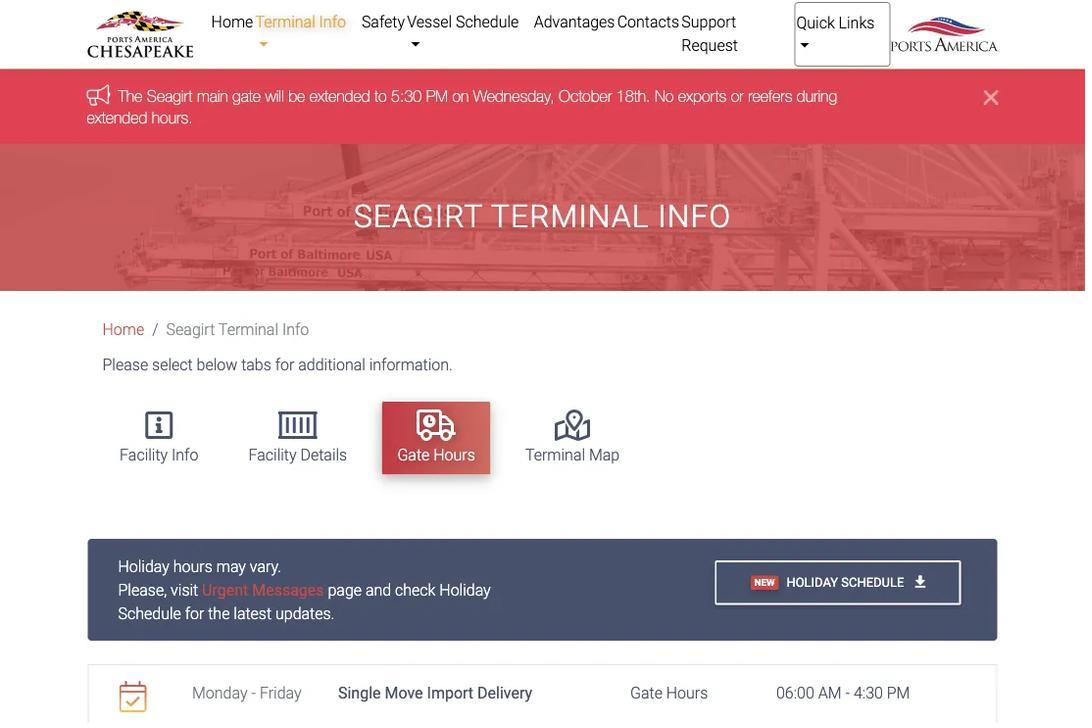 Task type: vqa. For each thing, say whether or not it's contained in the screenshot.
the TOS on the bottom of page
no



Task type: locate. For each thing, give the bounding box(es) containing it.
tab list
[[95, 393, 999, 484]]

import
[[427, 684, 474, 703]]

-
[[252, 684, 256, 703], [846, 684, 850, 703]]

page
[[328, 581, 362, 600]]

2 facility from the left
[[249, 446, 297, 465]]

1 horizontal spatial for
[[275, 356, 295, 374]]

no
[[655, 86, 674, 105]]

0 horizontal spatial schedule
[[118, 605, 181, 623]]

0 vertical spatial extended
[[310, 86, 370, 105]]

home link up the gate
[[210, 2, 255, 41]]

0 vertical spatial for
[[275, 356, 295, 374]]

home for home
[[103, 320, 144, 339]]

holiday up please,
[[118, 558, 170, 576]]

for right tabs
[[275, 356, 295, 374]]

schedule
[[456, 12, 519, 31], [842, 576, 905, 591], [118, 605, 181, 623]]

schedule down please,
[[118, 605, 181, 623]]

schedule right vessel
[[456, 12, 519, 31]]

hours
[[173, 558, 213, 576]]

arrow alt to bottom image
[[916, 576, 926, 590]]

pm right 4:30
[[888, 684, 911, 703]]

1 vertical spatial home
[[103, 320, 144, 339]]

gate hours inside tab list
[[398, 446, 475, 465]]

0 vertical spatial hours
[[434, 446, 475, 465]]

tab panel containing holiday hours may vary.
[[88, 539, 998, 724]]

0 vertical spatial home
[[212, 12, 253, 31]]

0 horizontal spatial gate hours
[[398, 446, 475, 465]]

0 horizontal spatial gate
[[398, 446, 430, 465]]

delivery
[[478, 684, 533, 703]]

terminal
[[256, 12, 316, 31], [491, 199, 650, 236], [219, 320, 279, 339], [526, 446, 586, 465]]

pm left the "on" at top left
[[426, 86, 448, 105]]

1 vertical spatial gate hours
[[631, 684, 709, 703]]

vary.
[[250, 558, 282, 576]]

page and check holiday schedule for the latest updates.
[[118, 581, 491, 623]]

2 horizontal spatial holiday
[[787, 576, 839, 591]]

0 horizontal spatial home
[[103, 320, 144, 339]]

1 horizontal spatial holiday
[[440, 581, 491, 600]]

18th.
[[617, 86, 651, 105]]

seagirt
[[147, 86, 193, 105], [354, 199, 483, 236], [166, 320, 215, 339]]

extended left to
[[310, 86, 370, 105]]

and
[[366, 581, 392, 600]]

home link
[[210, 2, 255, 41], [103, 320, 144, 339]]

single move import delivery
[[338, 684, 533, 703]]

facility
[[120, 446, 168, 465], [249, 446, 297, 465]]

0 horizontal spatial pm
[[426, 86, 448, 105]]

facility left details
[[249, 446, 297, 465]]

1 horizontal spatial home link
[[210, 2, 255, 41]]

on
[[453, 86, 469, 105]]

tab panel
[[88, 539, 998, 724]]

hours
[[434, 446, 475, 465], [667, 684, 709, 703]]

0 vertical spatial gate
[[398, 446, 430, 465]]

1 vertical spatial seagirt terminal info
[[166, 320, 309, 339]]

please select below tabs for additional information.
[[103, 356, 453, 374]]

06:00
[[777, 684, 815, 703]]

reefers
[[749, 86, 793, 105]]

2 horizontal spatial schedule
[[842, 576, 905, 591]]

1 horizontal spatial -
[[846, 684, 850, 703]]

tab list containing facility info
[[95, 393, 999, 484]]

seagirt terminal info
[[354, 199, 732, 236], [166, 320, 309, 339]]

0 horizontal spatial seagirt terminal info
[[166, 320, 309, 339]]

extended
[[310, 86, 370, 105], [87, 108, 147, 127]]

am
[[819, 684, 842, 703]]

to
[[375, 86, 387, 105]]

home up the gate
[[212, 12, 253, 31]]

request
[[682, 36, 739, 54]]

facility details link
[[233, 402, 363, 475]]

1 horizontal spatial extended
[[310, 86, 370, 105]]

visit
[[171, 581, 198, 600]]

holiday inside holiday hours may vary. please, visit urgent messages
[[118, 558, 170, 576]]

0 horizontal spatial for
[[185, 605, 204, 623]]

terminal info link
[[255, 2, 361, 65]]

facility down please on the left of the page
[[120, 446, 168, 465]]

terminal map
[[526, 446, 620, 465]]

1 vertical spatial hours
[[667, 684, 709, 703]]

for left the
[[185, 605, 204, 623]]

06:00 am - 4:30 pm
[[777, 684, 911, 703]]

0 vertical spatial schedule
[[456, 12, 519, 31]]

1 horizontal spatial facility
[[249, 446, 297, 465]]

0 vertical spatial home link
[[210, 2, 255, 41]]

or
[[731, 86, 744, 105]]

for
[[275, 356, 295, 374], [185, 605, 204, 623]]

0 vertical spatial gate hours
[[398, 446, 475, 465]]

urgent
[[202, 581, 248, 600]]

the seagirt main gate will be extended to 5:30 pm on wednesday, october 18th.  no exports or reefers during extended hours. alert
[[0, 69, 1086, 144]]

new
[[755, 578, 775, 589]]

friday
[[260, 684, 302, 703]]

facility info
[[120, 446, 198, 465]]

- left 'friday'
[[252, 684, 256, 703]]

1 vertical spatial seagirt
[[354, 199, 483, 236]]

0 horizontal spatial facility
[[120, 446, 168, 465]]

gate
[[398, 446, 430, 465], [631, 684, 663, 703]]

the seagirt main gate will be extended to 5:30 pm on wednesday, october 18th.  no exports or reefers during extended hours.
[[87, 86, 838, 127]]

check
[[395, 581, 436, 600]]

1 horizontal spatial seagirt terminal info
[[354, 199, 732, 236]]

safety link
[[361, 2, 406, 41]]

0 horizontal spatial hours
[[434, 446, 475, 465]]

1 vertical spatial for
[[185, 605, 204, 623]]

extended down the
[[87, 108, 147, 127]]

holiday right new
[[787, 576, 839, 591]]

quick links
[[797, 13, 875, 32]]

home
[[212, 12, 253, 31], [103, 320, 144, 339]]

1 horizontal spatial home
[[212, 12, 253, 31]]

2 vertical spatial schedule
[[118, 605, 181, 623]]

1 horizontal spatial pm
[[888, 684, 911, 703]]

holiday right check
[[440, 581, 491, 600]]

the
[[208, 605, 230, 623]]

1 vertical spatial gate
[[631, 684, 663, 703]]

wednesday,
[[474, 86, 555, 105]]

map
[[589, 446, 620, 465]]

1 facility from the left
[[120, 446, 168, 465]]

1 horizontal spatial hours
[[667, 684, 709, 703]]

schedule left arrow alt to bottom image
[[842, 576, 905, 591]]

gate hours
[[398, 446, 475, 465], [631, 684, 709, 703]]

pm inside the seagirt main gate will be extended to 5:30 pm on wednesday, october 18th.  no exports or reefers during extended hours.
[[426, 86, 448, 105]]

quick links link
[[795, 2, 891, 67]]

info
[[319, 12, 346, 31], [659, 199, 732, 236], [282, 320, 309, 339], [172, 446, 198, 465]]

5:30
[[391, 86, 422, 105]]

1 vertical spatial extended
[[87, 108, 147, 127]]

home up please on the left of the page
[[103, 320, 144, 339]]

0 horizontal spatial holiday
[[118, 558, 170, 576]]

0 vertical spatial seagirt
[[147, 86, 193, 105]]

1 horizontal spatial schedule
[[456, 12, 519, 31]]

holiday
[[118, 558, 170, 576], [787, 576, 839, 591], [440, 581, 491, 600]]

1 horizontal spatial gate hours
[[631, 684, 709, 703]]

0 horizontal spatial -
[[252, 684, 256, 703]]

home link up please on the left of the page
[[103, 320, 144, 339]]

updates.
[[276, 605, 335, 623]]

1 vertical spatial home link
[[103, 320, 144, 339]]

pm
[[426, 86, 448, 105], [888, 684, 911, 703]]

1 vertical spatial pm
[[888, 684, 911, 703]]

- right am
[[846, 684, 850, 703]]

the seagirt main gate will be extended to 5:30 pm on wednesday, october 18th.  no exports or reefers during extended hours. link
[[87, 86, 838, 127]]

advantages
[[534, 12, 615, 31]]

will
[[265, 86, 284, 105]]

move
[[385, 684, 423, 703]]

gate
[[233, 86, 261, 105]]

1 - from the left
[[252, 684, 256, 703]]

facility info link
[[104, 402, 214, 475]]

latest
[[234, 605, 272, 623]]

urgent messages link
[[202, 581, 324, 600]]

0 vertical spatial pm
[[426, 86, 448, 105]]

below
[[197, 356, 238, 374]]



Task type: describe. For each thing, give the bounding box(es) containing it.
information.
[[370, 356, 453, 374]]

additional
[[298, 356, 366, 374]]

support request link
[[681, 2, 795, 65]]

seagirt inside the seagirt main gate will be extended to 5:30 pm on wednesday, october 18th.  no exports or reefers during extended hours.
[[147, 86, 193, 105]]

hours inside tab panel
[[667, 684, 709, 703]]

please
[[103, 356, 148, 374]]

the
[[118, 86, 143, 105]]

support
[[682, 12, 737, 31]]

october
[[559, 86, 612, 105]]

tabs
[[241, 356, 272, 374]]

4:30
[[854, 684, 884, 703]]

terminal map link
[[510, 402, 636, 475]]

messages
[[252, 581, 324, 600]]

holiday hours may vary. please, visit urgent messages
[[118, 558, 324, 600]]

2 - from the left
[[846, 684, 850, 703]]

hours.
[[152, 108, 193, 127]]

vessel schedule link
[[406, 2, 533, 65]]

may
[[216, 558, 246, 576]]

contacts
[[618, 12, 680, 31]]

quick
[[797, 13, 835, 32]]

gate hours link
[[382, 402, 491, 475]]

links
[[839, 13, 875, 32]]

hours inside tab list
[[434, 446, 475, 465]]

contacts link
[[617, 2, 681, 41]]

bullhorn image
[[87, 85, 118, 105]]

gate inside tab list
[[398, 446, 430, 465]]

0 vertical spatial seagirt terminal info
[[354, 199, 732, 236]]

facility for facility details
[[249, 446, 297, 465]]

2 vertical spatial seagirt
[[166, 320, 215, 339]]

facility for facility info
[[120, 446, 168, 465]]

1 vertical spatial schedule
[[842, 576, 905, 591]]

select
[[152, 356, 193, 374]]

home for home terminal info
[[212, 12, 253, 31]]

safety vessel schedule
[[362, 12, 519, 31]]

monday
[[192, 684, 248, 703]]

single
[[338, 684, 381, 703]]

vessel
[[407, 12, 452, 31]]

schedule inside the page and check holiday schedule for the latest updates.
[[118, 605, 181, 623]]

safety
[[362, 12, 405, 31]]

home terminal info
[[212, 12, 346, 31]]

holiday for holiday schedule
[[787, 576, 839, 591]]

for inside the page and check holiday schedule for the latest updates.
[[185, 605, 204, 623]]

exports
[[679, 86, 727, 105]]

monday - friday
[[192, 684, 302, 703]]

0 horizontal spatial home link
[[103, 320, 144, 339]]

facility details
[[249, 446, 347, 465]]

holiday inside the page and check holiday schedule for the latest updates.
[[440, 581, 491, 600]]

advantages contacts support request
[[534, 12, 739, 54]]

advantages link
[[533, 2, 617, 41]]

details
[[301, 446, 347, 465]]

1 horizontal spatial gate
[[631, 684, 663, 703]]

gate hours inside tab panel
[[631, 684, 709, 703]]

be
[[289, 86, 305, 105]]

holiday schedule
[[787, 576, 908, 591]]

close image
[[984, 85, 999, 108]]

main
[[197, 86, 228, 105]]

during
[[797, 86, 838, 105]]

holiday for holiday hours may vary. please, visit urgent messages
[[118, 558, 170, 576]]

0 horizontal spatial extended
[[87, 108, 147, 127]]

please,
[[118, 581, 167, 600]]



